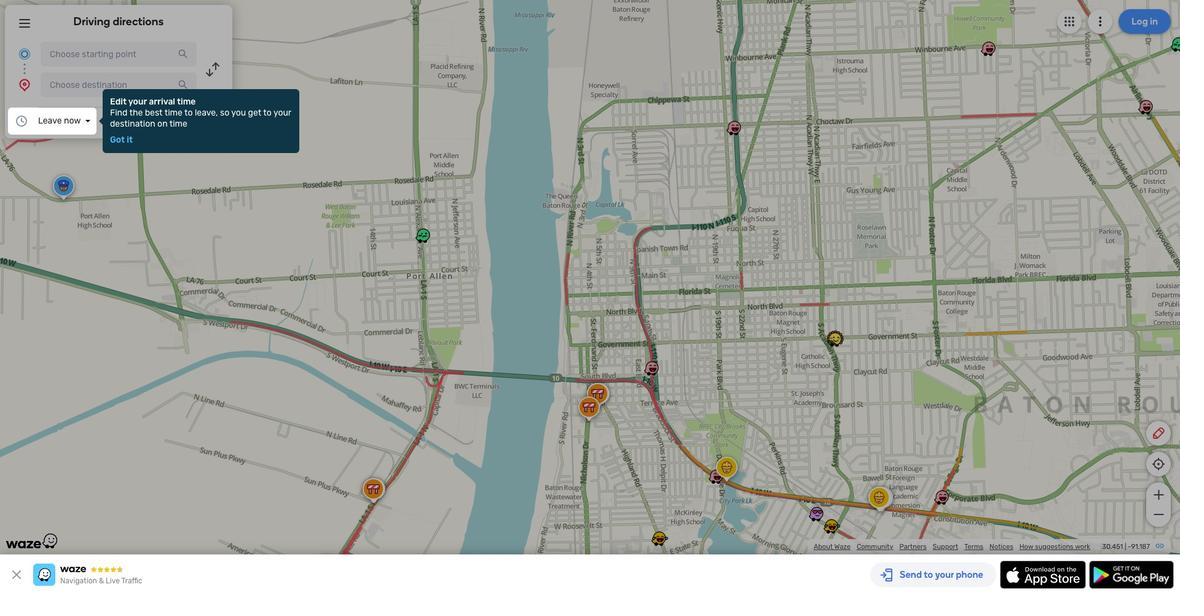 Task type: locate. For each thing, give the bounding box(es) containing it.
1 horizontal spatial to
[[263, 108, 272, 118]]

live
[[106, 577, 120, 585]]

1 horizontal spatial your
[[274, 108, 291, 118]]

time up on
[[165, 108, 183, 118]]

got it button
[[110, 135, 133, 145]]

best
[[145, 108, 163, 118]]

partners
[[900, 543, 927, 551]]

edit
[[110, 97, 127, 107]]

0 vertical spatial your
[[128, 97, 147, 107]]

terms link
[[965, 543, 984, 551]]

1 vertical spatial your
[[274, 108, 291, 118]]

2 to from the left
[[263, 108, 272, 118]]

0 vertical spatial time
[[177, 97, 196, 107]]

time
[[177, 97, 196, 107], [165, 108, 183, 118], [170, 119, 188, 129]]

directions
[[113, 15, 164, 28]]

waze
[[835, 543, 851, 551]]

so
[[220, 108, 229, 118]]

about waze community partners support terms notices how suggestions work
[[814, 543, 1091, 551]]

leave
[[38, 116, 62, 126]]

the
[[129, 108, 143, 118]]

how
[[1020, 543, 1034, 551]]

to
[[184, 108, 193, 118], [263, 108, 272, 118]]

your up the
[[128, 97, 147, 107]]

time right on
[[170, 119, 188, 129]]

&
[[99, 577, 104, 585]]

driving directions
[[74, 15, 164, 28]]

time up leave,
[[177, 97, 196, 107]]

find
[[110, 108, 128, 118]]

x image
[[9, 568, 24, 582]]

destination
[[110, 119, 155, 129]]

work
[[1076, 543, 1091, 551]]

0 horizontal spatial to
[[184, 108, 193, 118]]

to right get
[[263, 108, 272, 118]]

your right get
[[274, 108, 291, 118]]

clock image
[[14, 114, 29, 129]]

support link
[[933, 543, 959, 551]]

-
[[1129, 543, 1132, 551]]

zoom in image
[[1151, 488, 1167, 502]]

you
[[231, 108, 246, 118]]

zoom out image
[[1151, 507, 1167, 522]]

2 vertical spatial time
[[170, 119, 188, 129]]

driving
[[74, 15, 110, 28]]

leave,
[[195, 108, 218, 118]]

location image
[[17, 77, 32, 92]]

to left leave,
[[184, 108, 193, 118]]

your
[[128, 97, 147, 107], [274, 108, 291, 118]]

30.451 | -91.187
[[1103, 543, 1151, 551]]



Task type: describe. For each thing, give the bounding box(es) containing it.
how suggestions work link
[[1020, 543, 1091, 551]]

community
[[857, 543, 894, 551]]

link image
[[1155, 541, 1165, 551]]

0 horizontal spatial your
[[128, 97, 147, 107]]

Choose starting point text field
[[41, 42, 197, 66]]

1 vertical spatial time
[[165, 108, 183, 118]]

|
[[1125, 543, 1127, 551]]

community link
[[857, 543, 894, 551]]

leave now
[[38, 116, 81, 126]]

support
[[933, 543, 959, 551]]

Choose destination text field
[[41, 73, 197, 97]]

arrival
[[149, 97, 175, 107]]

navigation
[[60, 577, 97, 585]]

notices
[[990, 543, 1014, 551]]

partners link
[[900, 543, 927, 551]]

pencil image
[[1152, 426, 1167, 441]]

about
[[814, 543, 833, 551]]

traffic
[[121, 577, 142, 585]]

about waze link
[[814, 543, 851, 551]]

navigation & live traffic
[[60, 577, 142, 585]]

edit your arrival time find the best time to leave, so you get to your destination on time got it
[[110, 97, 291, 145]]

91.187
[[1132, 543, 1151, 551]]

1 to from the left
[[184, 108, 193, 118]]

got
[[110, 135, 125, 145]]

notices link
[[990, 543, 1014, 551]]

30.451
[[1103, 543, 1124, 551]]

current location image
[[17, 47, 32, 61]]

suggestions
[[1036, 543, 1074, 551]]

now
[[64, 116, 81, 126]]

on
[[157, 119, 168, 129]]

it
[[127, 135, 133, 145]]

terms
[[965, 543, 984, 551]]

get
[[248, 108, 261, 118]]



Task type: vqa. For each thing, say whether or not it's contained in the screenshot.
the |
yes



